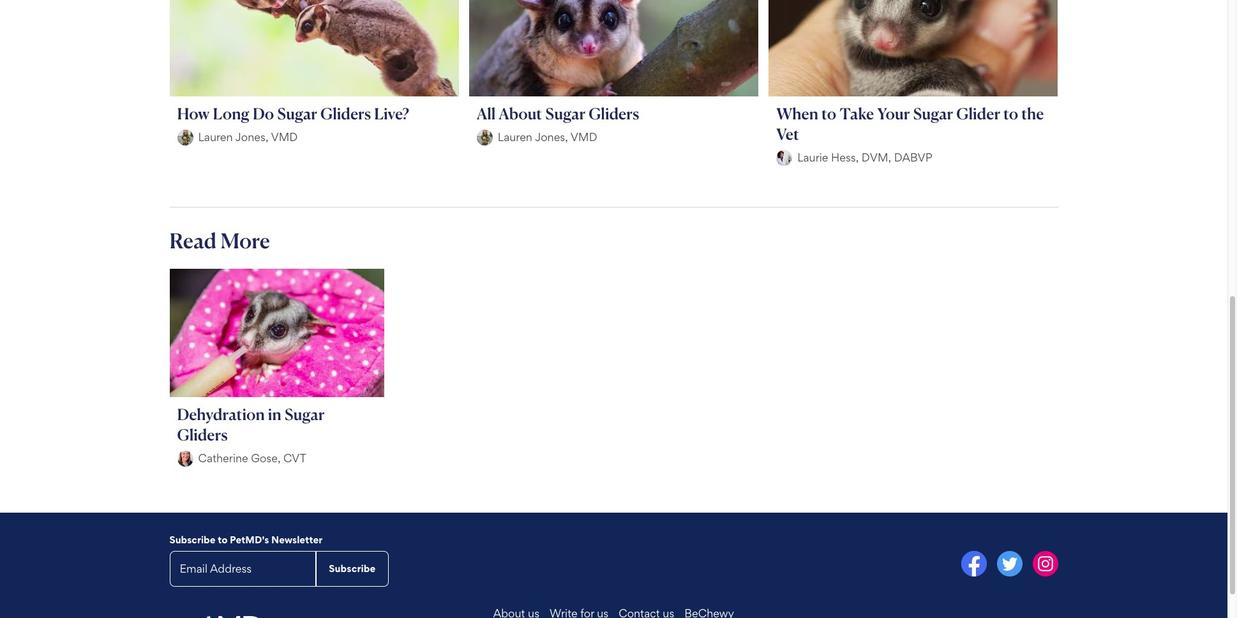 Task type: vqa. For each thing, say whether or not it's contained in the screenshot.
THE
yes



Task type: locate. For each thing, give the bounding box(es) containing it.
social element
[[619, 551, 1058, 579]]

vmd
[[271, 130, 298, 144], [571, 130, 597, 144]]

by image left catherine
[[177, 451, 193, 467]]

subscribe
[[170, 534, 216, 546], [329, 562, 376, 574]]

by image for dehydration in sugar gliders
[[177, 451, 193, 467]]

1 lauren jones, vmd from the left
[[198, 130, 298, 144]]

2 horizontal spatial gliders
[[589, 104, 639, 123]]

vmd down how long do sugar gliders live? on the left of page
[[271, 130, 298, 144]]

sugar right your on the top
[[913, 104, 953, 123]]

to left petmd's
[[218, 534, 228, 546]]

lauren down about
[[498, 130, 532, 144]]

dabvp
[[894, 151, 933, 164]]

jones, for sugar
[[535, 130, 568, 144]]

lauren jones, vmd
[[198, 130, 298, 144], [498, 130, 597, 144]]

to for newsletter
[[218, 534, 228, 546]]

lauren for long
[[198, 130, 233, 144]]

sugar right do on the top left of the page
[[277, 104, 317, 123]]

lauren
[[198, 130, 233, 144], [498, 130, 532, 144]]

dvm,
[[862, 151, 891, 164]]

by image for all about sugar gliders
[[477, 129, 493, 145]]

to
[[822, 104, 837, 123], [1004, 104, 1019, 123], [218, 534, 228, 546]]

how
[[177, 104, 210, 123]]

by image down all
[[477, 129, 493, 145]]

sugar
[[277, 104, 317, 123], [546, 104, 586, 123], [913, 104, 953, 123], [285, 405, 325, 424]]

0 horizontal spatial vmd
[[271, 130, 298, 144]]

about
[[499, 104, 542, 123]]

lauren jones, vmd down all about sugar gliders
[[498, 130, 597, 144]]

subscribe for subscribe
[[329, 562, 376, 574]]

gliders
[[321, 104, 371, 123], [589, 104, 639, 123], [177, 425, 228, 444]]

lauren down long
[[198, 130, 233, 144]]

0 horizontal spatial lauren jones, vmd
[[198, 130, 298, 144]]

to left the
[[1004, 104, 1019, 123]]

0 horizontal spatial lauren
[[198, 130, 233, 144]]

lauren jones, vmd for do
[[198, 130, 298, 144]]

2 horizontal spatial to
[[1004, 104, 1019, 123]]

1 vmd from the left
[[271, 130, 298, 144]]

your
[[877, 104, 910, 123]]

1 horizontal spatial lauren
[[498, 130, 532, 144]]

1 horizontal spatial lauren jones, vmd
[[498, 130, 597, 144]]

1 horizontal spatial subscribe
[[329, 562, 376, 574]]

by image down the how
[[177, 129, 193, 145]]

0 horizontal spatial subscribe
[[170, 534, 216, 546]]

dehydration
[[177, 405, 265, 424]]

1 horizontal spatial vmd
[[571, 130, 597, 144]]

when to take your sugar glider to the vet
[[777, 104, 1044, 143]]

gliders for dehydration in sugar gliders
[[177, 425, 228, 444]]

2 vmd from the left
[[571, 130, 597, 144]]

sugar right in
[[285, 405, 325, 424]]

2 jones, from the left
[[535, 130, 568, 144]]

by image
[[177, 129, 193, 145], [477, 129, 493, 145], [177, 451, 193, 467]]

subscribe inside button
[[329, 562, 376, 574]]

None email field
[[170, 551, 316, 587]]

catherine gose, cvt
[[198, 452, 306, 465]]

jones, down all about sugar gliders
[[535, 130, 568, 144]]

subscribe button
[[316, 551, 389, 587]]

jones, down do on the top left of the page
[[235, 130, 269, 144]]

1 jones, from the left
[[235, 130, 269, 144]]

do
[[253, 104, 274, 123]]

0 vertical spatial subscribe
[[170, 534, 216, 546]]

sugar right about
[[546, 104, 586, 123]]

1 vertical spatial subscribe
[[329, 562, 376, 574]]

long
[[213, 104, 250, 123]]

vet
[[777, 124, 799, 143]]

read
[[170, 228, 217, 253]]

to left take
[[822, 104, 837, 123]]

1 lauren from the left
[[198, 130, 233, 144]]

subscribe for subscribe to petmd's newsletter
[[170, 534, 216, 546]]

vmd down all about sugar gliders
[[571, 130, 597, 144]]

lauren jones, vmd down do on the top left of the page
[[198, 130, 298, 144]]

sugar inside dehydration in sugar gliders
[[285, 405, 325, 424]]

dehydration in sugar gliders
[[177, 405, 325, 444]]

gliders inside dehydration in sugar gliders
[[177, 425, 228, 444]]

by image
[[777, 150, 792, 166]]

1 horizontal spatial to
[[822, 104, 837, 123]]

2 lauren from the left
[[498, 130, 532, 144]]

0 horizontal spatial to
[[218, 534, 228, 546]]

0 horizontal spatial jones,
[[235, 130, 269, 144]]

petmd home image
[[170, 615, 263, 618]]

jones,
[[235, 130, 269, 144], [535, 130, 568, 144]]

0 horizontal spatial gliders
[[177, 425, 228, 444]]

2 lauren jones, vmd from the left
[[498, 130, 597, 144]]

1 horizontal spatial jones,
[[535, 130, 568, 144]]



Task type: describe. For each thing, give the bounding box(es) containing it.
catherine
[[198, 452, 248, 465]]

vmd for gliders
[[571, 130, 597, 144]]

twitter image
[[997, 551, 1023, 576]]

cvt
[[284, 452, 306, 465]]

live?
[[374, 104, 409, 123]]

subscribe to petmd's newsletter
[[170, 534, 323, 546]]

vmd for sugar
[[271, 130, 298, 144]]

read more
[[170, 228, 270, 253]]

lauren for about
[[498, 130, 532, 144]]

hess,
[[831, 151, 859, 164]]

gliders for all about sugar gliders
[[589, 104, 639, 123]]

1 horizontal spatial gliders
[[321, 104, 371, 123]]

instagram image
[[1033, 551, 1058, 576]]

petmd's
[[230, 534, 269, 546]]

when
[[777, 104, 819, 123]]

the
[[1022, 104, 1044, 123]]

all about sugar gliders
[[477, 104, 639, 123]]

to for your
[[822, 104, 837, 123]]

all
[[477, 104, 496, 123]]

about petmd element
[[319, 607, 908, 618]]

facebook image
[[961, 551, 987, 576]]

sugar inside when to take your sugar glider to the vet
[[913, 104, 953, 123]]

newsletter
[[271, 534, 323, 546]]

jones, for do
[[235, 130, 269, 144]]

laurie
[[798, 151, 828, 164]]

gose,
[[251, 452, 281, 465]]

by image for how long do sugar gliders live?
[[177, 129, 193, 145]]

more
[[221, 228, 270, 253]]

take
[[840, 104, 874, 123]]

laurie hess, dvm, dabvp
[[798, 151, 933, 164]]

how long do sugar gliders live?
[[177, 104, 409, 123]]

in
[[268, 405, 281, 424]]

glider
[[957, 104, 1001, 123]]

lauren jones, vmd for sugar
[[498, 130, 597, 144]]



